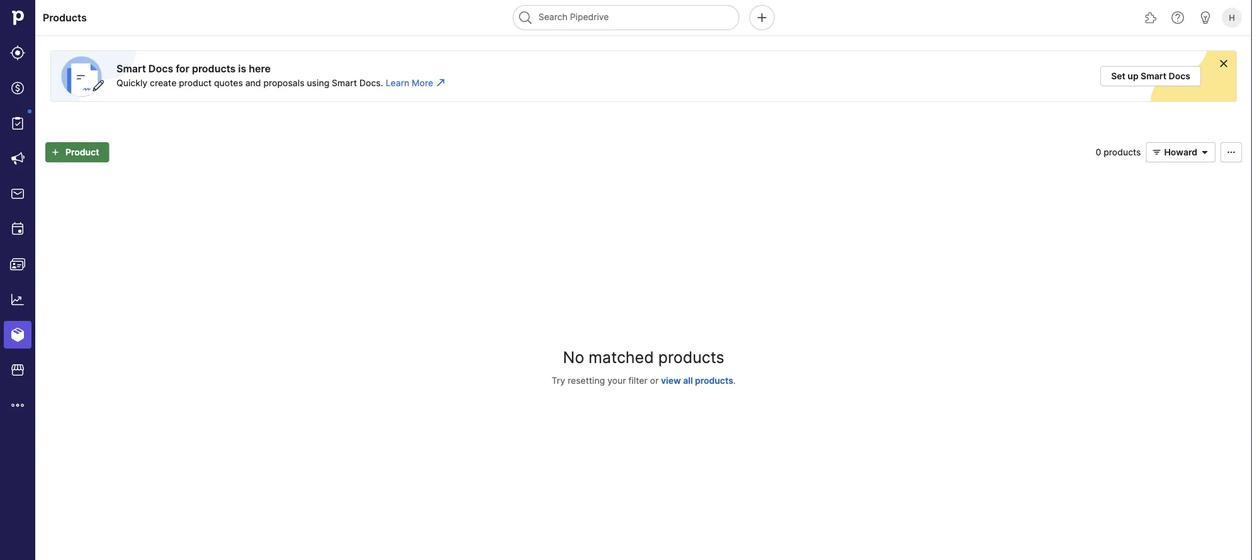 Task type: describe. For each thing, give the bounding box(es) containing it.
view all products link
[[661, 376, 733, 386]]

1 color primary image from the left
[[1149, 147, 1164, 157]]

learn
[[386, 77, 409, 88]]

smart docs for products is here
[[116, 62, 271, 75]]

color undefined image
[[10, 116, 25, 131]]

set
[[1111, 71, 1126, 82]]

is
[[238, 62, 246, 75]]

filter
[[628, 376, 648, 386]]

close image
[[1219, 59, 1229, 69]]

quick help image
[[1170, 10, 1185, 25]]

products right 0
[[1104, 147, 1141, 158]]

product button
[[45, 142, 109, 162]]

quotes
[[214, 77, 243, 88]]

howard button
[[1146, 142, 1216, 162]]

matched
[[589, 348, 654, 367]]

0 horizontal spatial smart
[[116, 62, 146, 75]]

using
[[307, 77, 329, 88]]

learn more link
[[386, 76, 446, 89]]

Search Pipedrive field
[[513, 5, 739, 30]]

home image
[[8, 8, 27, 27]]

products image
[[10, 327, 25, 342]]

try
[[552, 376, 565, 386]]

smart inside button
[[1141, 71, 1167, 82]]

more
[[412, 77, 433, 88]]

all
[[683, 376, 693, 386]]

here
[[249, 62, 271, 75]]

0 horizontal spatial docs
[[148, 62, 173, 75]]

howard
[[1164, 147, 1197, 158]]

your
[[607, 376, 626, 386]]

no
[[563, 348, 584, 367]]

try resetting your filter or view all products .
[[552, 376, 736, 386]]

docs inside button
[[1169, 71, 1190, 82]]

docs.
[[359, 77, 383, 88]]

leads image
[[10, 45, 25, 60]]



Task type: locate. For each thing, give the bounding box(es) containing it.
h button
[[1219, 5, 1245, 30]]

sales assistant image
[[1198, 10, 1213, 25]]

smart right the using
[[332, 77, 357, 88]]

no matched products
[[563, 348, 724, 367]]

product
[[179, 77, 212, 88]]

smart right up
[[1141, 71, 1167, 82]]

up
[[1128, 71, 1139, 82]]

more actions image
[[1224, 147, 1239, 157]]

learn more
[[386, 77, 433, 88]]

menu item
[[0, 317, 35, 353]]

view
[[661, 376, 681, 386]]

color primary image left more actions image
[[1197, 147, 1213, 157]]

h
[[1229, 13, 1235, 22]]

or
[[650, 376, 659, 386]]

products up all
[[658, 348, 724, 367]]

0 horizontal spatial color primary image
[[1149, 147, 1164, 157]]

docs right up
[[1169, 71, 1190, 82]]

proposals
[[263, 77, 304, 88]]

and
[[245, 77, 261, 88]]

0
[[1096, 147, 1101, 158]]

activities image
[[10, 222, 25, 237]]

more image
[[10, 398, 25, 413]]

products
[[192, 62, 236, 75], [1104, 147, 1141, 158], [658, 348, 724, 367], [695, 376, 733, 386]]

deals image
[[10, 81, 25, 96]]

for
[[176, 62, 189, 75]]

contacts image
[[10, 257, 25, 272]]

campaigns image
[[10, 151, 25, 166]]

quick add image
[[755, 10, 770, 25]]

resetting
[[568, 376, 605, 386]]

docs up create
[[148, 62, 173, 75]]

smart up quickly
[[116, 62, 146, 75]]

products up quotes
[[192, 62, 236, 75]]

2 color primary image from the left
[[1197, 147, 1213, 157]]

color link image
[[436, 78, 446, 88]]

color primary image right 0 products
[[1149, 147, 1164, 157]]

products
[[43, 11, 87, 24]]

quickly
[[116, 77, 147, 88]]

menu
[[0, 0, 35, 560]]

.
[[733, 376, 736, 386]]

create
[[150, 77, 176, 88]]

products right all
[[695, 376, 733, 386]]

quickly create product quotes and proposals using smart docs.
[[116, 77, 383, 88]]

set up smart docs button
[[1101, 66, 1201, 86]]

1 horizontal spatial docs
[[1169, 71, 1190, 82]]

insights image
[[10, 292, 25, 307]]

color primary inverted image
[[48, 147, 63, 157]]

color primary image
[[1149, 147, 1164, 157], [1197, 147, 1213, 157]]

product
[[65, 147, 99, 158]]

1 horizontal spatial smart
[[332, 77, 357, 88]]

marketplace image
[[10, 363, 25, 378]]

sales inbox image
[[10, 186, 25, 201]]

set up smart docs
[[1111, 71, 1190, 82]]

1 horizontal spatial color primary image
[[1197, 147, 1213, 157]]

2 horizontal spatial smart
[[1141, 71, 1167, 82]]

0 products
[[1096, 147, 1141, 158]]

smart
[[116, 62, 146, 75], [1141, 71, 1167, 82], [332, 77, 357, 88]]

docs
[[148, 62, 173, 75], [1169, 71, 1190, 82]]



Task type: vqa. For each thing, say whether or not it's contained in the screenshot.
try resetting your filter or view all products .
yes



